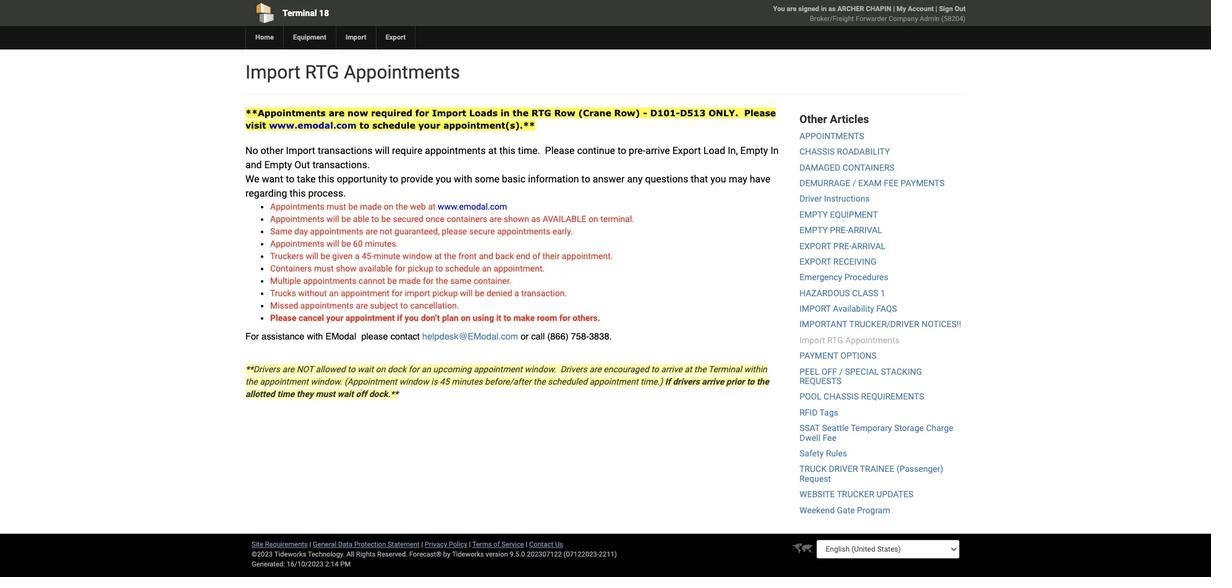 Task type: locate. For each thing, give the bounding box(es) containing it.
the left same
[[436, 276, 448, 286]]

in up broker/freight
[[822, 5, 827, 13]]

1 vertical spatial window
[[399, 377, 429, 387]]

arrive inside no other import transactions will require appointments at this time.  please continue to pre-arrive export load in, empty in and empty out transactions. we want to take this opportunity to provide you with some basic information to answer any questions that you may have regarding this process. appointments must be made on the web at www.emodal.com appointments will be able to be secured once containers are shown as available on terminal. same day appointments are not guaranteed, please secure appointments early. appointments will be 60 minutes. truckers will be given a 45-minute window at the front and back end of their appointment. containers must show available for pickup to schedule an appointment. multiple appointments cannot be made for the same container. trucks without an appointment for import pickup will be denied a transaction. missed appointments are subject to cancellation. please cancel your appointment if you don't plan on using it to make room for others.
[[646, 145, 670, 157]]

schedule up same
[[445, 264, 480, 274]]

drivers up allotted
[[253, 364, 280, 374]]

0 vertical spatial arrive
[[646, 145, 670, 157]]

0 horizontal spatial wait
[[338, 389, 354, 399]]

0 vertical spatial export
[[386, 33, 406, 41]]

is
[[431, 377, 438, 387]]

2 horizontal spatial an
[[482, 264, 492, 274]]

1 horizontal spatial in
[[822, 5, 827, 13]]

1 vertical spatial /
[[840, 367, 843, 377]]

©2023 tideworks
[[252, 551, 307, 559]]

helpdesk@emodal.com
[[423, 332, 518, 342]]

in up appointment(s).** on the left of the page
[[501, 108, 510, 118]]

0 horizontal spatial drivers
[[253, 364, 280, 374]]

front
[[459, 251, 477, 261]]

to left "pre-"
[[618, 145, 627, 157]]

you right provide
[[436, 173, 452, 185]]

0 horizontal spatial out
[[295, 159, 310, 171]]

www.emodal.com down **appointments
[[269, 120, 357, 131]]

ssat
[[800, 423, 820, 433]]

arrive left prior
[[702, 377, 725, 387]]

to right the it
[[504, 313, 512, 323]]

minute
[[374, 251, 401, 261]]

import left loads
[[432, 108, 467, 118]]

import right other
[[286, 145, 316, 157]]

1 horizontal spatial please
[[442, 227, 467, 237]]

export inside no other import transactions will require appointments at this time.  please continue to pre-arrive export load in, empty in and empty out transactions. we want to take this opportunity to provide you with some basic information to answer any questions that you may have regarding this process. appointments must be made on the web at www.emodal.com appointments will be able to be secured once containers are shown as available on terminal. same day appointments are not guaranteed, please secure appointments early. appointments will be 60 minutes. truckers will be given a 45-minute window at the front and back end of their appointment. containers must show available for pickup to schedule an appointment. multiple appointments cannot be made for the same container. trucks without an appointment for import pickup will be denied a transaction. missed appointments are subject to cancellation. please cancel your appointment if you don't plan on using it to make room for others.
[[673, 145, 701, 157]]

an right the without
[[329, 289, 339, 298]]

the down within
[[757, 377, 770, 387]]

2 drivers from the left
[[561, 364, 588, 374]]

please
[[745, 108, 776, 118], [545, 145, 575, 157], [270, 313, 297, 323]]

rtg left row
[[532, 108, 552, 118]]

regarding
[[246, 187, 287, 199]]

the up "secured" on the top left
[[396, 202, 408, 212]]

please down 'missed'
[[270, 313, 297, 323]]

pickup
[[408, 264, 434, 274], [433, 289, 458, 298]]

empty
[[800, 210, 828, 219], [800, 225, 828, 235]]

process.
[[308, 187, 346, 199]]

1 horizontal spatial appointment.
[[562, 251, 613, 261]]

to right allowed
[[348, 364, 356, 374]]

1 vertical spatial out
[[295, 159, 310, 171]]

import up payment
[[800, 335, 826, 345]]

you right the that
[[711, 173, 727, 185]]

1 vertical spatial empty
[[264, 159, 292, 171]]

0 vertical spatial with
[[454, 173, 473, 185]]

early.
[[553, 227, 573, 237]]

will down same
[[460, 289, 473, 298]]

to down within
[[747, 377, 755, 387]]

contact us link
[[530, 541, 564, 549]]

your right the cancel
[[327, 313, 344, 323]]

will up 'given' in the top left of the page
[[327, 239, 340, 249]]

truckers
[[270, 251, 304, 261]]

0 vertical spatial window
[[403, 251, 433, 261]]

wait left off at the bottom left of page
[[338, 389, 354, 399]]

www.emodal.com up the "containers"
[[438, 202, 508, 212]]

must down process. on the top left of the page
[[327, 202, 346, 212]]

d101-
[[651, 108, 680, 118]]

payments
[[901, 178, 945, 188]]

using
[[473, 313, 494, 323]]

arrive up questions
[[646, 145, 670, 157]]

import
[[346, 33, 367, 41], [246, 61, 301, 83], [432, 108, 467, 118], [286, 145, 316, 157], [800, 335, 826, 345]]

appointments down shown
[[497, 227, 551, 237]]

1 vertical spatial please
[[545, 145, 575, 157]]

at inside drivers are not allowed to wait on dock for an upcoming appointment window.  drivers are encouraged to arrive at the terminal within the appointment window. (appointment window is 45 minutes before/after the scheduled appointment time.)
[[685, 364, 693, 374]]

as inside no other import transactions will require appointments at this time.  please continue to pre-arrive export load in, empty in and empty out transactions. we want to take this opportunity to provide you with some basic information to answer any questions that you may have regarding this process. appointments must be made on the web at www.emodal.com appointments will be able to be secured once containers are shown as available on terminal. same day appointments are not guaranteed, please secure appointments early. appointments will be 60 minutes. truckers will be given a 45-minute window at the front and back end of their appointment. containers must show available for pickup to schedule an appointment. multiple appointments cannot be made for the same container. trucks without an appointment for import pickup will be denied a transaction. missed appointments are subject to cancellation. please cancel your appointment if you don't plan on using it to make room for others.
[[532, 214, 541, 224]]

peel
[[800, 367, 820, 377]]

will up the containers
[[306, 251, 319, 261]]

1 drivers from the left
[[253, 364, 280, 374]]

empty
[[741, 145, 769, 157], [264, 159, 292, 171]]

0 horizontal spatial an
[[329, 289, 339, 298]]

this up "basic"
[[500, 145, 516, 157]]

the left scheduled
[[534, 377, 546, 387]]

1 horizontal spatial with
[[454, 173, 473, 185]]

an up container.
[[482, 264, 492, 274]]

1 vertical spatial please
[[362, 332, 388, 342]]

0 vertical spatial /
[[853, 178, 857, 188]]

1 horizontal spatial your
[[419, 120, 441, 131]]

758-
[[571, 332, 590, 342]]

appointment up before/after
[[474, 364, 523, 374]]

(crane
[[579, 108, 612, 118]]

out up take
[[295, 159, 310, 171]]

must inside if drivers arrive prior to the allotted time they must wait off dock.**
[[316, 389, 336, 399]]

1 vertical spatial empty
[[800, 225, 828, 235]]

schedule
[[373, 120, 416, 131], [445, 264, 480, 274]]

rtg inside other articles appointments chassis roadability damaged containers demurrage / exam fee payments driver instructions empty equipment empty pre-arrival export pre-arrival export receiving emergency procedures hazardous class 1 import availability faqs important trucker/driver notices!! import rtg appointments payment options peel off / special stacking requests pool chassis requirements rfid tags ssat seattle temporary storage charge dwell fee safety rules truck driver trainee (passenger) request website trucker updates weekend gate program
[[828, 335, 844, 345]]

required
[[371, 108, 413, 118]]

0 horizontal spatial please
[[270, 313, 297, 323]]

1 vertical spatial pre-
[[834, 241, 852, 251]]

0 vertical spatial chassis
[[800, 147, 835, 157]]

temporary
[[851, 423, 893, 433]]

2 horizontal spatial please
[[745, 108, 776, 118]]

import inside other articles appointments chassis roadability damaged containers demurrage / exam fee payments driver instructions empty equipment empty pre-arrival export pre-arrival export receiving emergency procedures hazardous class 1 import availability faqs important trucker/driver notices!! import rtg appointments payment options peel off / special stacking requests pool chassis requirements rfid tags ssat seattle temporary storage charge dwell fee safety rules truck driver trainee (passenger) request website trucker updates weekend gate program
[[800, 335, 826, 345]]

0 horizontal spatial rtg
[[305, 61, 339, 83]]

are
[[787, 5, 797, 13], [329, 108, 345, 118], [490, 214, 502, 224], [366, 227, 378, 237], [356, 301, 368, 311], [282, 364, 295, 374], [590, 364, 602, 374]]

1 horizontal spatial export
[[673, 145, 701, 157]]

import inside **appointments are now required for import loads in the rtg row (crane row) - d101-d513 only.  please visit
[[432, 108, 467, 118]]

0 vertical spatial export
[[800, 241, 832, 251]]

multiple
[[270, 276, 301, 286]]

1 horizontal spatial schedule
[[445, 264, 480, 274]]

1
[[881, 288, 886, 298]]

appointment. down end
[[494, 264, 545, 274]]

allowed
[[316, 364, 346, 374]]

/ right off at the bottom right of page
[[840, 367, 843, 377]]

pickup up import
[[408, 264, 434, 274]]

0 vertical spatial as
[[829, 5, 836, 13]]

payment options link
[[800, 351, 877, 361]]

0 vertical spatial empty
[[800, 210, 828, 219]]

1 vertical spatial export
[[800, 257, 832, 267]]

are inside **appointments are now required for import loads in the rtg row (crane row) - d101-d513 only.  please visit
[[329, 108, 345, 118]]

no other import transactions will require appointments at this time.  please continue to pre-arrive export load in, empty in and empty out transactions. we want to take this opportunity to provide you with some basic information to answer any questions that you may have regarding this process. appointments must be made on the web at www.emodal.com appointments will be able to be secured once containers are shown as available on terminal. same day appointments are not guaranteed, please secure appointments early. appointments will be 60 minutes. truckers will be given a 45-minute window at the front and back end of their appointment. containers must show available for pickup to schedule an appointment. multiple appointments cannot be made for the same container. trucks without an appointment for import pickup will be denied a transaction. missed appointments are subject to cancellation. please cancel your appointment if you don't plan on using it to make room for others.
[[246, 145, 779, 323]]

1 horizontal spatial of
[[533, 251, 541, 261]]

you
[[436, 173, 452, 185], [711, 173, 727, 185], [405, 313, 419, 323]]

must down window.
[[316, 389, 336, 399]]

1 horizontal spatial this
[[318, 173, 335, 185]]

schedule inside no other import transactions will require appointments at this time.  please continue to pre-arrive export load in, empty in and empty out transactions. we want to take this opportunity to provide you with some basic information to answer any questions that you may have regarding this process. appointments must be made on the web at www.emodal.com appointments will be able to be secured once containers are shown as available on terminal. same day appointments are not guaranteed, please secure appointments early. appointments will be 60 minutes. truckers will be given a 45-minute window at the front and back end of their appointment. containers must show available for pickup to schedule an appointment. multiple appointments cannot be made for the same container. trucks without an appointment for import pickup will be denied a transaction. missed appointments are subject to cancellation. please cancel your appointment if you don't plan on using it to make room for others.
[[445, 264, 480, 274]]

please up information
[[545, 145, 575, 157]]

1 vertical spatial rtg
[[532, 108, 552, 118]]

basic
[[502, 173, 526, 185]]

2 horizontal spatial you
[[711, 173, 727, 185]]

0 vertical spatial out
[[955, 5, 966, 13]]

hazardous
[[800, 288, 851, 298]]

made up able
[[360, 202, 382, 212]]

your inside no other import transactions will require appointments at this time.  please continue to pre-arrive export load in, empty in and empty out transactions. we want to take this opportunity to provide you with some basic information to answer any questions that you may have regarding this process. appointments must be made on the web at www.emodal.com appointments will be able to be secured once containers are shown as available on terminal. same day appointments are not guaranteed, please secure appointments early. appointments will be 60 minutes. truckers will be given a 45-minute window at the front and back end of their appointment. containers must show available for pickup to schedule an appointment. multiple appointments cannot be made for the same container. trucks without an appointment for import pickup will be denied a transaction. missed appointments are subject to cancellation. please cancel your appointment if you don't plan on using it to make room for others.
[[327, 313, 344, 323]]

information
[[528, 173, 579, 185]]

drivers up scheduled
[[561, 364, 588, 374]]

1 horizontal spatial out
[[955, 5, 966, 13]]

1 horizontal spatial made
[[399, 276, 421, 286]]

1 horizontal spatial rtg
[[532, 108, 552, 118]]

0 horizontal spatial your
[[327, 313, 344, 323]]

dwell
[[800, 433, 821, 443]]

1 vertical spatial with
[[307, 332, 323, 342]]

0 horizontal spatial of
[[494, 541, 500, 549]]

(appointment
[[345, 377, 397, 387]]

safety
[[800, 449, 824, 458]]

import inside no other import transactions will require appointments at this time.  please continue to pre-arrive export load in, empty in and empty out transactions. we want to take this opportunity to provide you with some basic information to answer any questions that you may have regarding this process. appointments must be made on the web at www.emodal.com appointments will be able to be secured once containers are shown as available on terminal. same day appointments are not guaranteed, please secure appointments early. appointments will be 60 minutes. truckers will be given a 45-minute window at the front and back end of their appointment. containers must show available for pickup to schedule an appointment. multiple appointments cannot be made for the same container. trucks without an appointment for import pickup will be denied a transaction. missed appointments are subject to cancellation. please cancel your appointment if you don't plan on using it to make room for others.
[[286, 145, 316, 157]]

an
[[482, 264, 492, 274], [329, 289, 339, 298], [422, 364, 431, 374]]

for right dock
[[409, 364, 420, 374]]

wait up the '(appointment' on the bottom left of page
[[358, 364, 374, 374]]

empty down "driver"
[[800, 210, 828, 219]]

home
[[256, 33, 274, 41]]

as right shown
[[532, 214, 541, 224]]

terminal 18
[[283, 8, 329, 18]]

you right if
[[405, 313, 419, 323]]

chassis up the tags
[[824, 392, 860, 402]]

www.emodal.com link down **appointments
[[269, 120, 357, 131]]

1 horizontal spatial drivers
[[561, 364, 588, 374]]

for down minute at left
[[395, 264, 406, 274]]

damaged containers link
[[800, 162, 895, 172]]

arrive
[[646, 145, 670, 157], [661, 364, 683, 374], [702, 377, 725, 387]]

to up if
[[401, 301, 408, 311]]

reserved.
[[378, 551, 408, 559]]

will down process. on the top left of the page
[[327, 214, 340, 224]]

must left show on the top
[[314, 264, 334, 274]]

demurrage / exam fee payments link
[[800, 178, 945, 188]]

1 horizontal spatial please
[[545, 145, 575, 157]]

/
[[853, 178, 857, 188], [840, 367, 843, 377]]

at up drivers
[[685, 364, 693, 374]]

16/10/2023
[[287, 560, 324, 569]]

0 horizontal spatial made
[[360, 202, 382, 212]]

program
[[858, 505, 891, 515]]

wait inside if drivers arrive prior to the allotted time they must wait off dock.**
[[338, 389, 354, 399]]

www.emodal.com inside no other import transactions will require appointments at this time.  please continue to pre-arrive export load in, empty in and empty out transactions. we want to take this opportunity to provide you with some basic information to answer any questions that you may have regarding this process. appointments must be made on the web at www.emodal.com appointments will be able to be secured once containers are shown as available on terminal. same day appointments are not guaranteed, please secure appointments early. appointments will be 60 minutes. truckers will be given a 45-minute window at the front and back end of their appointment. containers must show available for pickup to schedule an appointment. multiple appointments cannot be made for the same container. trucks without an appointment for import pickup will be denied a transaction. missed appointments are subject to cancellation. please cancel your appointment if you don't plan on using it to make room for others.
[[438, 202, 508, 212]]

emergency
[[800, 272, 843, 282]]

for assistance with emodal  please contact helpdesk@emodal.com or call (866) 758-3838.
[[246, 332, 612, 342]]

pickup up cancellation.
[[433, 289, 458, 298]]

provide
[[401, 173, 434, 185]]

0 vertical spatial wait
[[358, 364, 374, 374]]

rights
[[356, 551, 376, 559]]

chapin
[[867, 5, 892, 13]]

1 horizontal spatial an
[[422, 364, 431, 374]]

0 vertical spatial an
[[482, 264, 492, 274]]

my account link
[[897, 5, 934, 13]]

site requirements | general data protection statement | privacy policy | terms of service | contact us ©2023 tideworks technology. all rights reserved. forecast® by tideworks version 9.5.0.202307122 (07122023-2211) generated: 16/10/2023 2:14 pm
[[252, 541, 617, 569]]

0 horizontal spatial as
[[532, 214, 541, 224]]

0 vertical spatial please
[[442, 227, 467, 237]]

import link
[[336, 26, 376, 49]]

fee
[[885, 178, 899, 188]]

storage
[[895, 423, 925, 433]]

2 export from the top
[[800, 257, 832, 267]]

drivers
[[253, 364, 280, 374], [561, 364, 588, 374]]

a left 45-
[[355, 251, 360, 261]]

pre- down empty pre-arrival link
[[834, 241, 852, 251]]

trucker/driver
[[850, 320, 920, 329]]

minutes
[[452, 377, 483, 387]]

0 horizontal spatial terminal
[[283, 8, 317, 18]]

1 horizontal spatial a
[[515, 289, 520, 298]]

ssat seattle temporary storage charge dwell fee link
[[800, 423, 954, 443]]

the inside if drivers arrive prior to the allotted time they must wait off dock.**
[[757, 377, 770, 387]]

please up in
[[745, 108, 776, 118]]

receiving
[[834, 257, 877, 267]]

others.
[[573, 313, 601, 323]]

please left contact
[[362, 332, 388, 342]]

with left some
[[454, 173, 473, 185]]

(866)
[[548, 332, 569, 342]]

window inside no other import transactions will require appointments at this time.  please continue to pre-arrive export load in, empty in and empty out transactions. we want to take this opportunity to provide you with some basic information to answer any questions that you may have regarding this process. appointments must be made on the web at www.emodal.com appointments will be able to be secured once containers are shown as available on terminal. same day appointments are not guaranteed, please secure appointments early. appointments will be 60 minutes. truckers will be given a 45-minute window at the front and back end of their appointment. containers must show available for pickup to schedule an appointment. multiple appointments cannot be made for the same container. trucks without an appointment for import pickup will be denied a transaction. missed appointments are subject to cancellation. please cancel your appointment if you don't plan on using it to make room for others.
[[403, 251, 433, 261]]

subject
[[370, 301, 398, 311]]

1 vertical spatial wait
[[338, 389, 354, 399]]

1 vertical spatial of
[[494, 541, 500, 549]]

1 horizontal spatial wait
[[358, 364, 374, 374]]

appointment
[[341, 289, 390, 298], [346, 313, 395, 323], [474, 364, 523, 374], [260, 377, 309, 387], [590, 377, 639, 387]]

may
[[729, 173, 748, 185]]

0 vertical spatial and
[[246, 159, 262, 171]]

1 vertical spatial schedule
[[445, 264, 480, 274]]

cancellation.
[[410, 301, 459, 311]]

terminal inside drivers are not allowed to wait on dock for an upcoming appointment window.  drivers are encouraged to arrive at the terminal within the appointment window. (appointment window is 45 minutes before/after the scheduled appointment time.)
[[709, 364, 742, 374]]

for inside **appointments are now required for import loads in the rtg row (crane row) - d101-d513 only.  please visit
[[416, 108, 429, 118]]

1 vertical spatial www.emodal.com
[[438, 202, 508, 212]]

of right end
[[533, 251, 541, 261]]

1 horizontal spatial www.emodal.com
[[438, 202, 508, 212]]

arrival up receiving on the right top of page
[[852, 241, 886, 251]]

be left 60 at the top
[[342, 239, 351, 249]]

1 vertical spatial your
[[327, 313, 344, 323]]

0 horizontal spatial appointment.
[[494, 264, 545, 274]]

window left is
[[399, 377, 429, 387]]

terminal left 18
[[283, 8, 317, 18]]

window
[[403, 251, 433, 261], [399, 377, 429, 387]]

arrive inside if drivers arrive prior to the allotted time they must wait off dock.**
[[702, 377, 725, 387]]

options
[[841, 351, 877, 361]]

able
[[353, 214, 370, 224]]

procedures
[[845, 272, 889, 282]]

1 horizontal spatial empty
[[741, 145, 769, 157]]

scheduled
[[548, 377, 588, 387]]

0 vertical spatial this
[[500, 145, 516, 157]]

of up version
[[494, 541, 500, 549]]

website
[[800, 489, 836, 499]]

1 vertical spatial arrive
[[661, 364, 683, 374]]

opportunity
[[337, 173, 387, 185]]

1 vertical spatial must
[[314, 264, 334, 274]]

please down the "containers"
[[442, 227, 467, 237]]

made up import
[[399, 276, 421, 286]]

1 vertical spatial www.emodal.com link
[[438, 202, 508, 212]]

the inside **appointments are now required for import loads in the rtg row (crane row) - d101-d513 only.  please visit
[[513, 108, 529, 118]]

sign out link
[[940, 5, 966, 13]]

special
[[846, 367, 879, 377]]

export left load
[[673, 145, 701, 157]]

rtg down equipment link
[[305, 61, 339, 83]]

0 horizontal spatial /
[[840, 367, 843, 377]]

0 vertical spatial arrival
[[849, 225, 883, 235]]

rtg up the payment options link
[[828, 335, 844, 345]]

0 horizontal spatial this
[[290, 187, 306, 199]]

2 vertical spatial an
[[422, 364, 431, 374]]

your
[[419, 120, 441, 131], [327, 313, 344, 323]]

loads
[[470, 108, 498, 118]]

www.emodal.com link up the "containers"
[[438, 202, 508, 212]]

|
[[894, 5, 896, 13], [936, 5, 938, 13], [310, 541, 311, 549], [422, 541, 423, 549], [469, 541, 471, 549], [526, 541, 528, 549]]

be left able
[[342, 214, 351, 224]]

wait inside drivers are not allowed to wait on dock for an upcoming appointment window.  drivers are encouraged to arrive at the terminal within the appointment window. (appointment window is 45 minutes before/after the scheduled appointment time.)
[[358, 364, 374, 374]]

0 vertical spatial please
[[745, 108, 776, 118]]

0 horizontal spatial in
[[501, 108, 510, 118]]

1 horizontal spatial /
[[853, 178, 857, 188]]

on up the '(appointment' on the bottom left of page
[[376, 364, 386, 374]]

don't
[[421, 313, 440, 323]]

this down take
[[290, 187, 306, 199]]

0 horizontal spatial www.emodal.com link
[[269, 120, 357, 131]]

0 horizontal spatial empty
[[264, 159, 292, 171]]

require
[[392, 145, 423, 157]]

1 vertical spatial export
[[673, 145, 701, 157]]

export up export receiving link
[[800, 241, 832, 251]]

with down the cancel
[[307, 332, 323, 342]]

instructions
[[825, 194, 870, 204]]

notices!!
[[922, 320, 962, 329]]

show
[[336, 264, 357, 274]]

appointment down the subject
[[346, 313, 395, 323]]

equipment
[[293, 33, 327, 41]]

export down terminal 18 link
[[386, 33, 406, 41]]



Task type: vqa. For each thing, say whether or not it's contained in the screenshot.
8 link
no



Task type: describe. For each thing, give the bounding box(es) containing it.
d513
[[680, 108, 706, 118]]

data
[[338, 541, 353, 549]]

appointments inside other articles appointments chassis roadability damaged containers demurrage / exam fee payments driver instructions empty equipment empty pre-arrival export pre-arrival export receiving emergency procedures hazardous class 1 import availability faqs important trucker/driver notices!! import rtg appointments payment options peel off / special stacking requests pool chassis requirements rfid tags ssat seattle temporary storage charge dwell fee safety rules truck driver trainee (passenger) request website trucker updates weekend gate program
[[846, 335, 900, 345]]

availability
[[834, 304, 875, 314]]

web
[[410, 202, 426, 212]]

technology.
[[308, 551, 345, 559]]

weekend gate program link
[[800, 505, 891, 515]]

available
[[359, 264, 393, 274]]

updates
[[877, 489, 914, 499]]

0 horizontal spatial please
[[362, 332, 388, 342]]

1 export from the top
[[800, 241, 832, 251]]

in inside **appointments are now required for import loads in the rtg row (crane row) - d101-d513 only.  please visit
[[501, 108, 510, 118]]

import
[[800, 304, 831, 314]]

same
[[270, 227, 292, 237]]

now
[[348, 108, 368, 118]]

of inside no other import transactions will require appointments at this time.  please continue to pre-arrive export load in, empty in and empty out transactions. we want to take this opportunity to provide you with some basic information to answer any questions that you may have regarding this process. appointments must be made on the web at www.emodal.com appointments will be able to be secured once containers are shown as available on terminal. same day appointments are not guaranteed, please secure appointments early. appointments will be 60 minutes. truckers will be given a 45-minute window at the front and back end of their appointment. containers must show available for pickup to schedule an appointment. multiple appointments cannot be made for the same container. trucks without an appointment for import pickup will be denied a transaction. missed appointments are subject to cancellation. please cancel your appointment if you don't plan on using it to make room for others.
[[533, 251, 541, 261]]

not
[[297, 364, 314, 374]]

appointment down cannot
[[341, 289, 390, 298]]

0 vertical spatial pre-
[[831, 225, 849, 235]]

faqs
[[877, 304, 898, 314]]

0 horizontal spatial and
[[246, 159, 262, 171]]

to inside if drivers arrive prior to the allotted time they must wait off dock.**
[[747, 377, 755, 387]]

be right cannot
[[388, 276, 397, 286]]

be down container.
[[475, 289, 485, 298]]

1 empty from the top
[[800, 210, 828, 219]]

to up time.)
[[652, 364, 659, 374]]

prior
[[727, 377, 745, 387]]

0 horizontal spatial www.emodal.com
[[269, 120, 357, 131]]

2 horizontal spatial this
[[500, 145, 516, 157]]

on left terminal.
[[589, 214, 599, 224]]

seattle
[[823, 423, 849, 433]]

0 horizontal spatial with
[[307, 332, 323, 342]]

once
[[426, 214, 445, 224]]

on inside drivers are not allowed to wait on dock for an upcoming appointment window.  drivers are encouraged to arrive at the terminal within the appointment window. (appointment window is 45 minutes before/after the scheduled appointment time.)
[[376, 364, 386, 374]]

important trucker/driver notices!! link
[[800, 320, 962, 329]]

1 vertical spatial a
[[515, 289, 520, 298]]

0 horizontal spatial a
[[355, 251, 360, 261]]

import up import rtg appointments
[[346, 33, 367, 41]]

contact
[[530, 541, 554, 549]]

they
[[297, 389, 314, 399]]

2 vertical spatial please
[[270, 313, 297, 323]]

| up forecast®
[[422, 541, 423, 549]]

other
[[800, 113, 828, 126]]

empty equipment link
[[800, 210, 879, 219]]

1 vertical spatial chassis
[[824, 392, 860, 402]]

to right able
[[372, 214, 379, 224]]

for inside drivers are not allowed to wait on dock for an upcoming appointment window.  drivers are encouraged to arrive at the terminal within the appointment window. (appointment window is 45 minutes before/after the scheduled appointment time.)
[[409, 364, 420, 374]]

rfid tags link
[[800, 408, 839, 417]]

demurrage
[[800, 178, 851, 188]]

protection
[[354, 541, 386, 549]]

1 horizontal spatial you
[[436, 173, 452, 185]]

guaranteed,
[[395, 227, 440, 237]]

in inside you are signed in as archer chapin | my account | sign out broker/freight forwarder company admin (58204)
[[822, 5, 827, 13]]

time.)
[[641, 377, 663, 387]]

on up "secured" on the top left
[[384, 202, 394, 212]]

back
[[496, 251, 514, 261]]

at down appointment(s).** on the left of the page
[[489, 145, 497, 157]]

arrive inside drivers are not allowed to wait on dock for an upcoming appointment window.  drivers are encouraged to arrive at the terminal within the appointment window. (appointment window is 45 minutes before/after the scheduled appointment time.)
[[661, 364, 683, 374]]

archer
[[838, 5, 865, 13]]

the down **
[[246, 377, 258, 387]]

will left require on the left top
[[375, 145, 390, 157]]

be up able
[[349, 202, 358, 212]]

in,
[[728, 145, 738, 157]]

out inside no other import transactions will require appointments at this time.  please continue to pre-arrive export load in, empty in and empty out transactions. we want to take this opportunity to provide you with some basic information to answer any questions that you may have regarding this process. appointments must be made on the web at www.emodal.com appointments will be able to be secured once containers are shown as available on terminal. same day appointments are not guaranteed, please secure appointments early. appointments will be 60 minutes. truckers will be given a 45-minute window at the front and back end of their appointment. containers must show available for pickup to schedule an appointment. multiple appointments cannot be made for the same container. trucks without an appointment for import pickup will be denied a transaction. missed appointments are subject to cancellation. please cancel your appointment if you don't plan on using it to make room for others.
[[295, 159, 310, 171]]

**appointments
[[246, 108, 326, 118]]

tags
[[820, 408, 839, 417]]

appointment up the time
[[260, 377, 309, 387]]

18
[[319, 8, 329, 18]]

appointment down encouraged
[[590, 377, 639, 387]]

containers
[[270, 264, 312, 274]]

the up drivers
[[695, 364, 707, 374]]

| left sign
[[936, 5, 938, 13]]

to left answer
[[582, 173, 591, 185]]

not
[[380, 227, 393, 237]]

for right room
[[560, 313, 571, 323]]

terminal 18 link
[[246, 0, 535, 26]]

admin
[[920, 15, 940, 23]]

| up "tideworks"
[[469, 541, 471, 549]]

1 vertical spatial made
[[399, 276, 421, 286]]

equipment
[[831, 210, 879, 219]]

import
[[405, 289, 430, 298]]

www.emodal.com to schedule your appointment(s).**
[[269, 120, 536, 131]]

on right plan
[[461, 313, 471, 323]]

as inside you are signed in as archer chapin | my account | sign out broker/freight forwarder company admin (58204)
[[829, 5, 836, 13]]

for up import
[[423, 276, 434, 286]]

driver instructions link
[[800, 194, 870, 204]]

0 horizontal spatial you
[[405, 313, 419, 323]]

dock.**
[[369, 389, 399, 399]]

0 vertical spatial terminal
[[283, 8, 317, 18]]

are inside you are signed in as archer chapin | my account | sign out broker/freight forwarder company admin (58204)
[[787, 5, 797, 13]]

be left 'given' in the top left of the page
[[321, 251, 330, 261]]

stacking
[[882, 367, 923, 377]]

be up not
[[382, 214, 391, 224]]

to down now
[[360, 120, 370, 131]]

2 vertical spatial this
[[290, 187, 306, 199]]

(58204)
[[942, 15, 966, 23]]

service
[[502, 541, 524, 549]]

same
[[450, 276, 472, 286]]

out inside you are signed in as archer chapin | my account | sign out broker/freight forwarder company admin (58204)
[[955, 5, 966, 13]]

fee
[[823, 433, 837, 443]]

to left take
[[286, 173, 295, 185]]

end
[[516, 251, 531, 261]]

driver
[[800, 194, 822, 204]]

safety rules link
[[800, 449, 848, 458]]

to up cancellation.
[[436, 264, 443, 274]]

an inside drivers are not allowed to wait on dock for an upcoming appointment window.  drivers are encouraged to arrive at the terminal within the appointment window. (appointment window is 45 minutes before/after the scheduled appointment time.)
[[422, 364, 431, 374]]

please inside no other import transactions will require appointments at this time.  please continue to pre-arrive export load in, empty in and empty out transactions. we want to take this opportunity to provide you with some basic information to answer any questions that you may have regarding this process. appointments must be made on the web at www.emodal.com appointments will be able to be secured once containers are shown as available on terminal. same day appointments are not guaranteed, please secure appointments early. appointments will be 60 minutes. truckers will be given a 45-minute window at the front and back end of their appointment. containers must show available for pickup to schedule an appointment. multiple appointments cannot be made for the same container. trucks without an appointment for import pickup will be denied a transaction. missed appointments are subject to cancellation. please cancel your appointment if you don't plan on using it to make room for others.
[[442, 227, 467, 237]]

with inside no other import transactions will require appointments at this time.  please continue to pre-arrive export load in, empty in and empty out transactions. we want to take this opportunity to provide you with some basic information to answer any questions that you may have regarding this process. appointments must be made on the web at www.emodal.com appointments will be able to be secured once containers are shown as available on terminal. same day appointments are not guaranteed, please secure appointments early. appointments will be 60 minutes. truckers will be given a 45-minute window at the front and back end of their appointment. containers must show available for pickup to schedule an appointment. multiple appointments cannot be made for the same container. trucks without an appointment for import pickup will be denied a transaction. missed appointments are subject to cancellation. please cancel your appointment if you don't plan on using it to make room for others.
[[454, 173, 473, 185]]

2:14
[[325, 560, 339, 569]]

call
[[532, 332, 545, 342]]

for up the subject
[[392, 289, 403, 298]]

import down home link
[[246, 61, 301, 83]]

0 vertical spatial appointment.
[[562, 251, 613, 261]]

at left front
[[435, 251, 442, 261]]

of inside site requirements | general data protection statement | privacy policy | terms of service | contact us ©2023 tideworks technology. all rights reserved. forecast® by tideworks version 9.5.0.202307122 (07122023-2211) generated: 16/10/2023 2:14 pm
[[494, 541, 500, 549]]

1 vertical spatial an
[[329, 289, 339, 298]]

0 horizontal spatial export
[[386, 33, 406, 41]]

terminal.
[[601, 214, 635, 224]]

for
[[246, 332, 259, 342]]

0 vertical spatial pickup
[[408, 264, 434, 274]]

appointments down the without
[[301, 301, 354, 311]]

articles
[[831, 113, 870, 126]]

secured
[[393, 214, 424, 224]]

2 empty from the top
[[800, 225, 828, 235]]

general
[[313, 541, 337, 549]]

off
[[356, 389, 367, 399]]

containers
[[843, 162, 895, 172]]

us
[[555, 541, 564, 549]]

1 horizontal spatial and
[[479, 251, 494, 261]]

appointments down show on the top
[[303, 276, 357, 286]]

appointments link
[[800, 131, 865, 141]]

row
[[555, 108, 576, 118]]

window inside drivers are not allowed to wait on dock for an upcoming appointment window.  drivers are encouraged to arrive at the terminal within the appointment window. (appointment window is 45 minutes before/after the scheduled appointment time.)
[[399, 377, 429, 387]]

rtg inside **appointments are now required for import loads in the rtg row (crane row) - d101-d513 only.  please visit
[[532, 108, 552, 118]]

| left my
[[894, 5, 896, 13]]

or
[[521, 332, 529, 342]]

0 vertical spatial your
[[419, 120, 441, 131]]

no
[[246, 145, 258, 157]]

plan
[[442, 313, 459, 323]]

trucks
[[270, 289, 296, 298]]

to left provide
[[390, 173, 399, 185]]

0 vertical spatial empty
[[741, 145, 769, 157]]

at up once at the top of page
[[428, 202, 436, 212]]

please inside **appointments are now required for import loads in the rtg row (crane row) - d101-d513 only.  please visit
[[745, 108, 776, 118]]

0 vertical spatial rtg
[[305, 61, 339, 83]]

appointments up 60 at the top
[[310, 227, 364, 237]]

window.
[[311, 377, 342, 387]]

it
[[497, 313, 502, 323]]

1 horizontal spatial www.emodal.com link
[[438, 202, 508, 212]]

site requirements link
[[252, 541, 308, 549]]

truck driver trainee (passenger) request link
[[800, 464, 944, 484]]

room
[[537, 313, 558, 323]]

in
[[771, 145, 779, 157]]

1 vertical spatial this
[[318, 173, 335, 185]]

appointments down appointment(s).** on the left of the page
[[425, 145, 486, 157]]

minutes.
[[365, 239, 399, 249]]

before/after
[[485, 377, 532, 387]]

without
[[298, 289, 327, 298]]

| left general
[[310, 541, 311, 549]]

upcoming
[[433, 364, 472, 374]]

| up '9.5.0.202307122'
[[526, 541, 528, 549]]

0 vertical spatial schedule
[[373, 120, 416, 131]]

1 vertical spatial pickup
[[433, 289, 458, 298]]

cannot
[[359, 276, 385, 286]]

container.
[[474, 276, 512, 286]]

0 vertical spatial must
[[327, 202, 346, 212]]

if
[[397, 313, 403, 323]]

1 vertical spatial arrival
[[852, 241, 886, 251]]

sign
[[940, 5, 954, 13]]

the left front
[[444, 251, 457, 261]]



